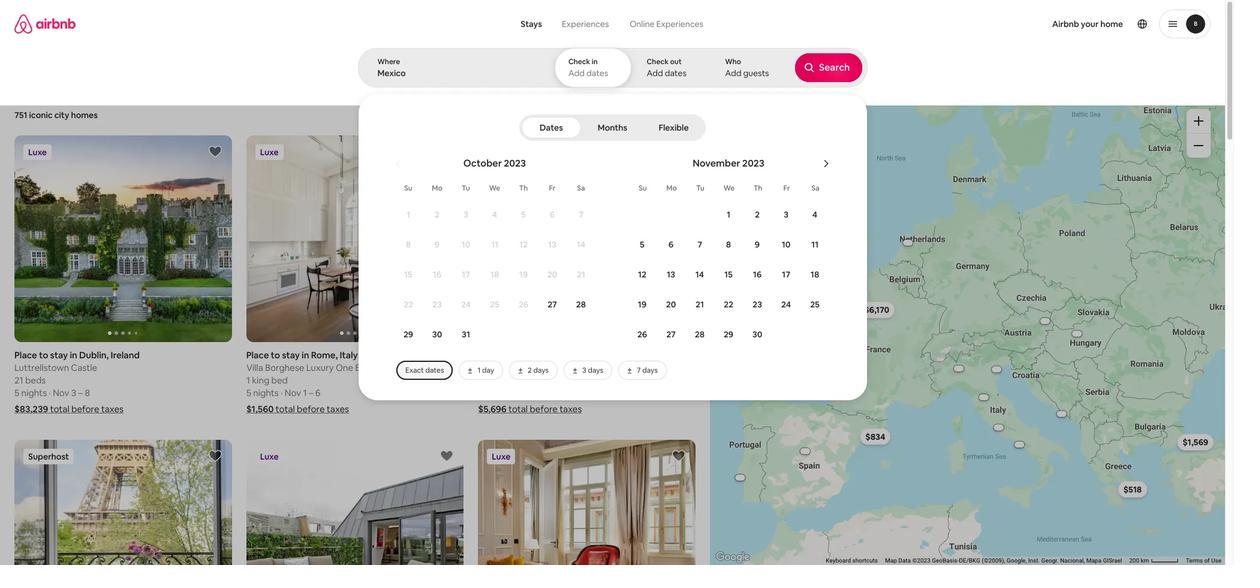 Task type: vqa. For each thing, say whether or not it's contained in the screenshot.


Task type: describe. For each thing, give the bounding box(es) containing it.
(©2009),
[[982, 558, 1006, 565]]

use
[[1212, 558, 1222, 565]]

gisrael
[[1104, 558, 1123, 565]]

$518
[[1124, 484, 1142, 495]]

inst.
[[1029, 558, 1040, 565]]

$6,170
[[864, 305, 890, 315]]

0 horizontal spatial 26 button
[[509, 290, 538, 319]]

$83,239 inside button
[[757, 219, 789, 229]]

0 horizontal spatial 12
[[520, 239, 528, 250]]

place for luttrellstown
[[14, 349, 37, 361]]

1 vertical spatial 13 button
[[657, 260, 686, 289]]

castle
[[71, 362, 97, 373]]

calendar application
[[373, 145, 1235, 380]]

day
[[482, 366, 494, 376]]

1 24 from the left
[[461, 299, 471, 310]]

netherlands
[[591, 349, 643, 361]]

exact dates
[[406, 366, 444, 376]]

views
[[590, 77, 609, 86]]

$518 button
[[1118, 481, 1148, 498]]

0 vertical spatial 7
[[579, 209, 584, 220]]

1 10 from the left
[[462, 239, 471, 250]]

0 horizontal spatial 7 button
[[567, 200, 596, 229]]

1 16 button from the left
[[423, 260, 452, 289]]

4 button for november 2023
[[801, 200, 830, 229]]

omg!
[[403, 77, 422, 86]]

months
[[598, 122, 628, 133]]

3 button for november 2023
[[772, 200, 801, 229]]

5.0
[[438, 349, 451, 361]]

to for luttrellstown
[[39, 349, 48, 361]]

profile element
[[727, 0, 1211, 48]]

rome,
[[311, 349, 338, 361]]

5.0 out of 5 average rating,  7 reviews image
[[428, 349, 464, 361]]

villa
[[246, 362, 263, 373]]

1 9 button from the left
[[423, 230, 452, 259]]

1 horizontal spatial 13
[[667, 269, 676, 280]]

2 22 from the left
[[724, 299, 734, 310]]

31
[[462, 329, 470, 340]]

0 vertical spatial 13 button
[[538, 230, 567, 259]]

check for check out add dates
[[647, 57, 669, 67]]

borghese
[[265, 362, 304, 373]]

who add guests
[[725, 57, 769, 79]]

$6,170 button
[[859, 302, 895, 318]]

200
[[1130, 558, 1140, 565]]

taxes inside place to stay in dublin, ireland luttrellstown castle 21 beds 5 nights · nov 3 – 8 $83,239 total before taxes
[[101, 403, 124, 415]]

1 23 from the left
[[433, 299, 442, 310]]

2 horizontal spatial 8
[[726, 239, 731, 250]]

1 vertical spatial 6 button
[[657, 230, 686, 259]]

3 total from the left
[[509, 403, 528, 415]]

1 vertical spatial 20
[[666, 299, 676, 310]]

1 button for november
[[715, 200, 743, 229]]

1 23 button from the left
[[423, 290, 452, 319]]

zoom in image
[[1194, 116, 1204, 126]]

stays tab panel
[[358, 48, 1235, 401]]

3 days
[[583, 366, 604, 376]]

city
[[54, 110, 69, 121]]

amsterdam,
[[537, 349, 589, 361]]

2 10 from the left
[[782, 239, 791, 250]]

online experiences
[[630, 19, 704, 29]]

terms of use
[[1187, 558, 1222, 565]]

0 vertical spatial 27 button
[[538, 290, 567, 319]]

add for check in add dates
[[569, 68, 585, 79]]

add to wishlist: place to stay in dublin, ireland image
[[208, 145, 222, 159]]

2 15 from the left
[[725, 269, 733, 280]]

beachfront
[[448, 77, 486, 86]]

$834
[[866, 431, 885, 442]]

4 for october 2023
[[492, 209, 497, 220]]

$1,569 button
[[1178, 434, 1214, 451]]

amazing views
[[558, 77, 609, 86]]

$1,560
[[246, 403, 274, 415]]

0 horizontal spatial dates
[[426, 366, 444, 376]]

in inside place to stay in dublin, ireland luttrellstown castle 21 beds 5 nights · nov 3 – 8 $83,239 total before taxes
[[70, 349, 77, 361]]

1 horizontal spatial 8
[[406, 239, 411, 250]]

keyboard
[[826, 558, 851, 565]]

flexible button
[[644, 117, 704, 139]]

1 we from the left
[[489, 184, 501, 193]]

1 8 button from the left
[[394, 230, 423, 259]]

200 km
[[1130, 558, 1151, 565]]

3 inside place to stay in dublin, ireland luttrellstown castle 21 beds 5 nights · nov 3 – 8 $83,239 total before taxes
[[71, 387, 76, 399]]

0 vertical spatial homes
[[835, 77, 858, 86]]

2 horizontal spatial 21
[[696, 299, 704, 310]]

1 horizontal spatial 21 button
[[686, 290, 715, 319]]

online experiences link
[[619, 12, 714, 36]]

$5,696 total before taxes
[[478, 403, 582, 415]]

0 horizontal spatial 21 button
[[567, 260, 596, 289]]

7 days
[[637, 366, 658, 376]]

28 for leftmost the 28 button
[[576, 299, 586, 310]]

1 day
[[478, 366, 494, 376]]

0 horizontal spatial 14
[[577, 239, 586, 250]]

1 button for october
[[394, 200, 423, 229]]

airbnb
[[1053, 19, 1080, 29]]

design
[[348, 77, 371, 86]]

(7)
[[453, 349, 464, 361]]

· inside place to stay in rome, italy villa borghese luxury one br apartment 1 king bed 5 nights · nov 1 – 6 $1,560 total before taxes
[[281, 387, 283, 399]]

stays button
[[511, 12, 552, 36]]

dates
[[540, 122, 563, 133]]

0 vertical spatial 27
[[548, 299, 557, 310]]

keyboard shortcuts button
[[826, 557, 878, 566]]

$83,239 inside place to stay in dublin, ireland luttrellstown castle 21 beds 5 nights · nov 3 – 8 $83,239 total before taxes
[[14, 403, 48, 415]]

2 24 button from the left
[[772, 290, 801, 319]]

21 inside place to stay in dublin, ireland luttrellstown castle 21 beds 5 nights · nov 3 – 8 $83,239 total before taxes
[[14, 375, 23, 386]]

1 vertical spatial 26 button
[[628, 320, 657, 349]]

3 before from the left
[[530, 403, 558, 415]]

apartment
[[478, 349, 526, 361]]

taxes inside place to stay in rome, italy villa borghese luxury one br apartment 1 king bed 5 nights · nov 1 – 6 $1,560 total before taxes
[[327, 403, 349, 415]]

2 vertical spatial 7
[[637, 366, 641, 376]]

2 29 button from the left
[[715, 320, 743, 349]]

0 vertical spatial 5 button
[[509, 200, 538, 229]]

km
[[1141, 558, 1150, 565]]

751 iconic city homes
[[14, 110, 98, 121]]

2 sa from the left
[[812, 184, 820, 193]]

beds for 2
[[485, 375, 506, 386]]

suite
[[508, 362, 528, 373]]

11 for 2nd 11 button from right
[[491, 239, 499, 250]]

1 vertical spatial 7 button
[[686, 230, 715, 259]]

©2023
[[913, 558, 931, 565]]

out
[[670, 57, 682, 67]]

days for 3 days
[[588, 366, 604, 376]]

0 horizontal spatial 12 button
[[509, 230, 538, 259]]

1 vertical spatial 14
[[696, 269, 704, 280]]

0 horizontal spatial 28 button
[[567, 290, 596, 319]]

november 2023
[[693, 157, 765, 170]]

1 vertical spatial 20 button
[[657, 290, 686, 319]]

nights inside place to stay in rome, italy villa borghese luxury one br apartment 1 king bed 5 nights · nov 1 – 6 $1,560 total before taxes
[[253, 387, 279, 399]]

dates button
[[522, 117, 581, 139]]

1 17 button from the left
[[452, 260, 481, 289]]

bed
[[271, 375, 288, 386]]

guests
[[744, 68, 769, 79]]

6 for the bottom 6 button
[[669, 239, 674, 250]]

geogr.
[[1042, 558, 1059, 565]]

25 for first 25 button from left
[[490, 299, 500, 310]]

$5,696
[[478, 403, 507, 415]]

national parks
[[681, 77, 729, 86]]

0 vertical spatial 13
[[548, 239, 557, 250]]

apartment in amsterdam, netherlands secret suite (40 mtrs) 2 beds
[[478, 349, 643, 386]]

31 button
[[452, 320, 481, 349]]

dublin,
[[79, 349, 109, 361]]

one
[[336, 362, 353, 373]]

1 25 button from the left
[[481, 290, 509, 319]]

terms of use link
[[1187, 558, 1222, 565]]

iconic
[[29, 110, 53, 121]]

exact
[[406, 366, 424, 376]]

1 22 button from the left
[[394, 290, 423, 319]]

19 for top 19 button
[[519, 269, 528, 280]]

11 for 1st 11 button from the right
[[812, 239, 819, 250]]

luttrellstown
[[14, 362, 69, 373]]

in inside place to stay in rome, italy villa borghese luxury one br apartment 1 king bed 5 nights · nov 1 – 6 $1,560 total before taxes
[[302, 349, 309, 361]]

map data ©2023 geobasis-de/bkg (©2009), google, inst. geogr. nacional, mapa gisrael
[[886, 558, 1123, 565]]

mtrs)
[[545, 362, 568, 373]]

1 30 button from the left
[[423, 320, 452, 349]]

1 11 button from the left
[[481, 230, 509, 259]]

stay for castle
[[50, 349, 68, 361]]

0 vertical spatial 19 button
[[509, 260, 538, 289]]

1 horizontal spatial 27
[[667, 329, 676, 340]]

check in add dates
[[569, 57, 608, 79]]

0 vertical spatial 14 button
[[567, 230, 596, 259]]

place to stay in dublin, ireland luttrellstown castle 21 beds 5 nights · nov 3 – 8 $83,239 total before taxes
[[14, 349, 140, 415]]

vineyards
[[628, 77, 662, 86]]

google image
[[713, 550, 753, 566]]

apartment
[[368, 362, 413, 373]]

2 18 button from the left
[[801, 260, 830, 289]]

add inside who add guests
[[725, 68, 742, 79]]

keyboard shortcuts
[[826, 558, 878, 565]]

751
[[14, 110, 27, 121]]

5 inside place to stay in rome, italy villa borghese luxury one br apartment 1 king bed 5 nights · nov 1 – 6 $1,560 total before taxes
[[246, 387, 251, 399]]

days for 2 days
[[534, 366, 549, 376]]

where
[[378, 57, 400, 67]]

mapa
[[1087, 558, 1102, 565]]

2 23 button from the left
[[743, 290, 772, 319]]

2 11 button from the left
[[801, 230, 830, 259]]

1 horizontal spatial 27 button
[[657, 320, 686, 349]]

google,
[[1007, 558, 1027, 565]]

home
[[1101, 19, 1124, 29]]

in inside apartment in amsterdam, netherlands secret suite (40 mtrs) 2 beds
[[527, 349, 535, 361]]

1 vertical spatial 5 button
[[628, 230, 657, 259]]

1 17 from the left
[[462, 269, 470, 280]]

2 9 from the left
[[755, 239, 760, 250]]

2 mo from the left
[[667, 184, 677, 193]]

1 horizontal spatial 12 button
[[628, 260, 657, 289]]

place for villa
[[246, 349, 269, 361]]

1 fr from the left
[[549, 184, 556, 193]]

dates for check in add dates
[[587, 68, 608, 79]]

1 horizontal spatial 14 button
[[686, 260, 715, 289]]

1 vertical spatial 7
[[698, 239, 702, 250]]

1 tu from the left
[[462, 184, 470, 193]]

0 horizontal spatial 20 button
[[538, 260, 567, 289]]

16 for 1st 16 button from right
[[753, 269, 762, 280]]

flexible
[[659, 122, 689, 133]]

0 horizontal spatial 20
[[548, 269, 557, 280]]

check for check in add dates
[[569, 57, 590, 67]]

1 18 button from the left
[[481, 260, 509, 289]]

5 inside place to stay in dublin, ireland luttrellstown castle 21 beds 5 nights · nov 3 – 8 $83,239 total before taxes
[[14, 387, 19, 399]]



Task type: locate. For each thing, give the bounding box(es) containing it.
15 button
[[394, 260, 423, 289], [715, 260, 743, 289]]

sa
[[577, 184, 585, 193], [812, 184, 820, 193]]

28
[[576, 299, 586, 310], [695, 329, 705, 340]]

beds for 21
[[25, 375, 46, 386]]

1 24 button from the left
[[452, 290, 481, 319]]

1 horizontal spatial 23 button
[[743, 290, 772, 319]]

nights down king
[[253, 387, 279, 399]]

1 horizontal spatial 12
[[638, 269, 647, 280]]

stay for borghese
[[282, 349, 300, 361]]

1 horizontal spatial 11 button
[[801, 230, 830, 259]]

before down the castle
[[71, 403, 99, 415]]

dates down 5.0
[[426, 366, 444, 376]]

nov inside place to stay in dublin, ireland luttrellstown castle 21 beds 5 nights · nov 3 – 8 $83,239 total before taxes
[[53, 387, 69, 399]]

None search field
[[358, 0, 1235, 401]]

3 button
[[452, 200, 481, 229], [772, 200, 801, 229]]

1 vertical spatial 28 button
[[686, 320, 715, 349]]

2 25 button from the left
[[801, 290, 830, 319]]

8 inside place to stay in dublin, ireland luttrellstown castle 21 beds 5 nights · nov 3 – 8 $83,239 total before taxes
[[85, 387, 90, 399]]

dates for check out add dates
[[665, 68, 687, 79]]

1 beds from the left
[[25, 375, 46, 386]]

25
[[490, 299, 500, 310], [811, 299, 820, 310]]

0 horizontal spatial homes
[[71, 110, 98, 121]]

20 button
[[538, 260, 567, 289], [657, 290, 686, 319]]

su
[[404, 184, 413, 193], [639, 184, 647, 193]]

1 horizontal spatial 13 button
[[657, 260, 686, 289]]

we down november 2023
[[724, 184, 735, 193]]

place inside place to stay in dublin, ireland luttrellstown castle 21 beds 5 nights · nov 3 – 8 $83,239 total before taxes
[[14, 349, 37, 361]]

2 check from the left
[[647, 57, 669, 67]]

2 16 button from the left
[[743, 260, 772, 289]]

2 th from the left
[[754, 184, 763, 193]]

2 2023 from the left
[[743, 157, 765, 170]]

1 horizontal spatial 11
[[812, 239, 819, 250]]

0 vertical spatial 21
[[577, 269, 586, 280]]

2 1 button from the left
[[715, 200, 743, 229]]

beds inside place to stay in dublin, ireland luttrellstown castle 21 beds 5 nights · nov 3 – 8 $83,239 total before taxes
[[25, 375, 46, 386]]

2 3 button from the left
[[772, 200, 801, 229]]

1 check from the left
[[569, 57, 590, 67]]

0 horizontal spatial sa
[[577, 184, 585, 193]]

1 vertical spatial 27 button
[[657, 320, 686, 349]]

italy
[[340, 349, 358, 361]]

taxes
[[101, 403, 124, 415], [327, 403, 349, 415], [560, 403, 582, 415]]

stays
[[521, 19, 542, 29]]

16 for 2nd 16 button from right
[[433, 269, 442, 280]]

4 for november 2023
[[813, 209, 818, 220]]

0 horizontal spatial 9 button
[[423, 230, 452, 259]]

17
[[462, 269, 470, 280], [782, 269, 791, 280]]

group containing amazing views
[[0, 48, 1006, 95]]

1 horizontal spatial 7
[[637, 366, 641, 376]]

1 horizontal spatial 25
[[811, 299, 820, 310]]

check
[[569, 57, 590, 67], [647, 57, 669, 67]]

2 button for november 2023
[[743, 200, 772, 229]]

1 vertical spatial 21
[[696, 299, 704, 310]]

1 before from the left
[[71, 403, 99, 415]]

2 horizontal spatial taxes
[[560, 403, 582, 415]]

26 up the apartment
[[519, 299, 529, 310]]

1 horizontal spatial 6
[[550, 209, 555, 220]]

your
[[1081, 19, 1099, 29]]

who
[[725, 57, 742, 67]]

experiences up check in add dates
[[562, 19, 609, 29]]

0 horizontal spatial place
[[14, 349, 37, 361]]

18 button
[[481, 260, 509, 289], [801, 260, 830, 289]]

0 horizontal spatial 4 button
[[481, 200, 509, 229]]

nights
[[21, 387, 47, 399], [253, 387, 279, 399]]

2 24 from the left
[[782, 299, 791, 310]]

30 for first 30 button from the right
[[753, 329, 763, 340]]

add left the views
[[569, 68, 585, 79]]

nov down bed
[[285, 387, 301, 399]]

1 horizontal spatial 22
[[724, 299, 734, 310]]

2023 right november
[[743, 157, 765, 170]]

$1,569
[[1183, 437, 1209, 448]]

0 horizontal spatial to
[[39, 349, 48, 361]]

2 days from the left
[[588, 366, 604, 376]]

27 button
[[538, 290, 567, 319], [657, 320, 686, 349]]

1 horizontal spatial 29 button
[[715, 320, 743, 349]]

1 horizontal spatial 21
[[577, 269, 586, 280]]

0 horizontal spatial 30
[[432, 329, 442, 340]]

8 button
[[394, 230, 423, 259], [715, 230, 743, 259]]

october 2023
[[464, 157, 526, 170]]

0 horizontal spatial 2023
[[504, 157, 526, 170]]

2 10 button from the left
[[772, 230, 801, 259]]

to up borghese
[[271, 349, 280, 361]]

2 8 button from the left
[[715, 230, 743, 259]]

total inside place to stay in rome, italy villa borghese luxury one br apartment 1 king bed 5 nights · nov 1 – 6 $1,560 total before taxes
[[276, 403, 295, 415]]

1 vertical spatial 6
[[669, 239, 674, 250]]

26 up netherlands
[[638, 329, 647, 340]]

26 button up the apartment
[[509, 290, 538, 319]]

add to wishlist: apartment in paris, france image
[[208, 449, 222, 463]]

0 horizontal spatial 10 button
[[452, 230, 481, 259]]

1 16 from the left
[[433, 269, 442, 280]]

0 horizontal spatial check
[[569, 57, 590, 67]]

what can we help you find? tab list
[[511, 12, 619, 36]]

3 taxes from the left
[[560, 403, 582, 415]]

1 25 from the left
[[490, 299, 500, 310]]

amazing
[[558, 77, 588, 86]]

1 2 button from the left
[[423, 200, 452, 229]]

1 horizontal spatial 28 button
[[686, 320, 715, 349]]

0 horizontal spatial 8
[[85, 387, 90, 399]]

1 taxes from the left
[[101, 403, 124, 415]]

historical
[[801, 77, 833, 86]]

dates left vineyards
[[587, 68, 608, 79]]

add to wishlist: place to stay in florence, italy image
[[672, 449, 686, 463]]

$83,239
[[757, 219, 789, 229], [14, 403, 48, 415]]

4 button
[[481, 200, 509, 229], [801, 200, 830, 229]]

1 1 button from the left
[[394, 200, 423, 229]]

rooms
[[754, 77, 777, 86]]

20
[[548, 269, 557, 280], [666, 299, 676, 310]]

stay up borghese
[[282, 349, 300, 361]]

1 30 from the left
[[432, 329, 442, 340]]

2 22 button from the left
[[715, 290, 743, 319]]

2 horizontal spatial add
[[725, 68, 742, 79]]

place inside place to stay in rome, italy villa borghese luxury one br apartment 1 king bed 5 nights · nov 1 – 6 $1,560 total before taxes
[[246, 349, 269, 361]]

26 for "26" button to the left
[[519, 299, 529, 310]]

1 horizontal spatial 16 button
[[743, 260, 772, 289]]

in up the views
[[592, 57, 598, 67]]

– down the castle
[[78, 387, 83, 399]]

0 horizontal spatial 2 button
[[423, 200, 452, 229]]

11 button
[[481, 230, 509, 259], [801, 230, 830, 259]]

1 horizontal spatial dates
[[587, 68, 608, 79]]

2 stay from the left
[[282, 349, 300, 361]]

1 horizontal spatial to
[[271, 349, 280, 361]]

tu down november
[[697, 184, 705, 193]]

2 experiences from the left
[[657, 19, 704, 29]]

0 horizontal spatial 25
[[490, 299, 500, 310]]

1 horizontal spatial ·
[[281, 387, 283, 399]]

0 horizontal spatial 15 button
[[394, 260, 423, 289]]

zoom out image
[[1194, 141, 1204, 151]]

before down the luxury
[[297, 403, 325, 415]]

2 fr from the left
[[784, 184, 790, 193]]

1 nights from the left
[[21, 387, 47, 399]]

tab list inside stays tab panel
[[522, 115, 704, 141]]

2 tu from the left
[[697, 184, 705, 193]]

shortcuts
[[853, 558, 878, 565]]

3 button for october 2023
[[452, 200, 481, 229]]

add to wishlist: place to stay in london, uk image
[[440, 449, 454, 463]]

4
[[492, 209, 497, 220], [813, 209, 818, 220]]

1 10 button from the left
[[452, 230, 481, 259]]

1 29 from the left
[[404, 329, 413, 340]]

0 horizontal spatial 3 button
[[452, 200, 481, 229]]

1 horizontal spatial sa
[[812, 184, 820, 193]]

nov down "luttrellstown"
[[53, 387, 69, 399]]

1 22 from the left
[[404, 299, 413, 310]]

homes right 'city'
[[71, 110, 98, 121]]

nights inside place to stay in dublin, ireland luttrellstown castle 21 beds 5 nights · nov 3 – 8 $83,239 total before taxes
[[21, 387, 47, 399]]

beds down "luttrellstown"
[[25, 375, 46, 386]]

8
[[406, 239, 411, 250], [726, 239, 731, 250], [85, 387, 90, 399]]

2 to from the left
[[271, 349, 280, 361]]

1 vertical spatial 28
[[695, 329, 705, 340]]

days for 7 days
[[643, 366, 658, 376]]

1 su from the left
[[404, 184, 413, 193]]

2 25 from the left
[[811, 299, 820, 310]]

1 th from the left
[[519, 184, 528, 193]]

luxury
[[306, 362, 334, 373]]

1 place from the left
[[14, 349, 37, 361]]

2 inside apartment in amsterdam, netherlands secret suite (40 mtrs) 2 beds
[[478, 375, 483, 386]]

display total before taxes switch
[[1179, 64, 1201, 79]]

1 3 button from the left
[[452, 200, 481, 229]]

before inside place to stay in dublin, ireland luttrellstown castle 21 beds 5 nights · nov 3 – 8 $83,239 total before taxes
[[71, 403, 99, 415]]

0 vertical spatial 6 button
[[538, 200, 567, 229]]

7 button
[[567, 200, 596, 229], [686, 230, 715, 259]]

in up the castle
[[70, 349, 77, 361]]

0 vertical spatial $83,239
[[757, 219, 789, 229]]

6 for top 6 button
[[550, 209, 555, 220]]

3 days from the left
[[643, 366, 658, 376]]

1 add from the left
[[569, 68, 585, 79]]

experiences
[[562, 19, 609, 29], [657, 19, 704, 29]]

place
[[14, 349, 37, 361], [246, 349, 269, 361]]

22
[[404, 299, 413, 310], [724, 299, 734, 310]]

1 stay from the left
[[50, 349, 68, 361]]

26
[[519, 299, 529, 310], [638, 329, 647, 340]]

th down october 2023
[[519, 184, 528, 193]]

19 for bottommost 19 button
[[638, 299, 647, 310]]

0 horizontal spatial 9
[[435, 239, 440, 250]]

1 horizontal spatial 24
[[782, 299, 791, 310]]

online
[[630, 19, 655, 29]]

add down who
[[725, 68, 742, 79]]

2 before from the left
[[297, 403, 325, 415]]

2 button
[[423, 200, 452, 229], [743, 200, 772, 229]]

1 vertical spatial homes
[[71, 110, 98, 121]]

1 horizontal spatial $83,239
[[757, 219, 789, 229]]

0 horizontal spatial su
[[404, 184, 413, 193]]

0 horizontal spatial 19 button
[[509, 260, 538, 289]]

27 button up "7 days"
[[657, 320, 686, 349]]

0 horizontal spatial 21
[[14, 375, 23, 386]]

2 nights from the left
[[253, 387, 279, 399]]

2 taxes from the left
[[327, 403, 349, 415]]

1 horizontal spatial nights
[[253, 387, 279, 399]]

– inside place to stay in dublin, ireland luttrellstown castle 21 beds 5 nights · nov 3 – 8 $83,239 total before taxes
[[78, 387, 83, 399]]

1 horizontal spatial 3 button
[[772, 200, 801, 229]]

place up villa
[[246, 349, 269, 361]]

add for check out add dates
[[647, 68, 663, 79]]

in up (40
[[527, 349, 535, 361]]

18
[[491, 269, 499, 280], [811, 269, 820, 280]]

0 horizontal spatial 29
[[404, 329, 413, 340]]

2 – from the left
[[309, 387, 313, 399]]

0 vertical spatial 19
[[519, 269, 528, 280]]

13
[[548, 239, 557, 250], [667, 269, 676, 280]]

0 vertical spatial 12 button
[[509, 230, 538, 259]]

taxes down the one on the bottom of page
[[327, 403, 349, 415]]

1 horizontal spatial 14
[[696, 269, 704, 280]]

4 right $83,239 button
[[813, 209, 818, 220]]

1 horizontal spatial 28
[[695, 329, 705, 340]]

0 vertical spatial 14
[[577, 239, 586, 250]]

experiences inside 'button'
[[562, 19, 609, 29]]

2 2 button from the left
[[743, 200, 772, 229]]

2 add from the left
[[647, 68, 663, 79]]

nights down "luttrellstown"
[[21, 387, 47, 399]]

airbnb your home link
[[1045, 11, 1131, 37]]

23
[[433, 299, 442, 310], [753, 299, 762, 310]]

0 horizontal spatial 11 button
[[481, 230, 509, 259]]

1 11 from the left
[[491, 239, 499, 250]]

· down bed
[[281, 387, 283, 399]]

to inside place to stay in rome, italy villa borghese luxury one br apartment 1 king bed 5 nights · nov 1 – 6 $1,560 total before taxes
[[271, 349, 280, 361]]

2 4 button from the left
[[801, 200, 830, 229]]

total right $5,696
[[509, 403, 528, 415]]

21 button
[[567, 260, 596, 289], [686, 290, 715, 319]]

5.0 (7)
[[438, 349, 464, 361]]

1 29 button from the left
[[394, 320, 423, 349]]

2023 for november 2023
[[743, 157, 765, 170]]

0 vertical spatial 7 button
[[567, 200, 596, 229]]

2023 for october 2023
[[504, 157, 526, 170]]

add left national
[[647, 68, 663, 79]]

1 4 button from the left
[[481, 200, 509, 229]]

1 vertical spatial 21 button
[[686, 290, 715, 319]]

0 horizontal spatial 18
[[491, 269, 499, 280]]

1 18 from the left
[[491, 269, 499, 280]]

· inside place to stay in dublin, ireland luttrellstown castle 21 beds 5 nights · nov 3 – 8 $83,239 total before taxes
[[49, 387, 51, 399]]

1 15 from the left
[[404, 269, 413, 280]]

beds down secret
[[485, 375, 506, 386]]

26 for bottom "26" button
[[638, 329, 647, 340]]

1 horizontal spatial days
[[588, 366, 604, 376]]

tab list
[[522, 115, 704, 141]]

6 inside place to stay in rome, italy villa borghese luxury one br apartment 1 king bed 5 nights · nov 1 – 6 $1,560 total before taxes
[[315, 387, 321, 399]]

taxes down ireland on the bottom left of page
[[101, 403, 124, 415]]

2 button for october 2023
[[423, 200, 452, 229]]

1 vertical spatial 12 button
[[628, 260, 657, 289]]

0 horizontal spatial 5 button
[[509, 200, 538, 229]]

0 horizontal spatial ·
[[49, 387, 51, 399]]

tu down october
[[462, 184, 470, 193]]

6 button
[[538, 200, 567, 229], [657, 230, 686, 259]]

2 we from the left
[[724, 184, 735, 193]]

0 horizontal spatial 17
[[462, 269, 470, 280]]

1 horizontal spatial 4
[[813, 209, 818, 220]]

to inside place to stay in dublin, ireland luttrellstown castle 21 beds 5 nights · nov 3 – 8 $83,239 total before taxes
[[39, 349, 48, 361]]

check up amazing views
[[569, 57, 590, 67]]

0 horizontal spatial 27
[[548, 299, 557, 310]]

add inside check in add dates
[[569, 68, 585, 79]]

1 horizontal spatial place
[[246, 349, 269, 361]]

· down "luttrellstown"
[[49, 387, 51, 399]]

november
[[693, 157, 741, 170]]

14
[[577, 239, 586, 250], [696, 269, 704, 280]]

5 button
[[509, 200, 538, 229], [628, 230, 657, 259]]

0 horizontal spatial add
[[569, 68, 585, 79]]

$834 button
[[860, 428, 891, 445]]

stay inside place to stay in rome, italy villa borghese luxury one br apartment 1 king bed 5 nights · nov 1 – 6 $1,560 total before taxes
[[282, 349, 300, 361]]

2 beds from the left
[[485, 375, 506, 386]]

0 horizontal spatial stay
[[50, 349, 68, 361]]

2 17 button from the left
[[772, 260, 801, 289]]

30
[[432, 329, 442, 340], [753, 329, 763, 340]]

1 experiences from the left
[[562, 19, 609, 29]]

29 button
[[394, 320, 423, 349], [715, 320, 743, 349]]

before
[[71, 403, 99, 415], [297, 403, 325, 415], [530, 403, 558, 415]]

30 for first 30 button from the left
[[432, 329, 442, 340]]

1 vertical spatial 26
[[638, 329, 647, 340]]

beds inside apartment in amsterdam, netherlands secret suite (40 mtrs) 2 beds
[[485, 375, 506, 386]]

google map
showing 31 stays. region
[[710, 95, 1226, 566]]

2 horizontal spatial 7
[[698, 239, 702, 250]]

2 su from the left
[[639, 184, 647, 193]]

1 horizontal spatial 30
[[753, 329, 763, 340]]

2 nov from the left
[[285, 387, 301, 399]]

2 16 from the left
[[753, 269, 762, 280]]

200 km button
[[1126, 557, 1183, 566]]

stay up "luttrellstown"
[[50, 349, 68, 361]]

4 button right $83,239 button
[[801, 200, 830, 229]]

in inside check in add dates
[[592, 57, 598, 67]]

geobasis-
[[932, 558, 959, 565]]

15
[[404, 269, 413, 280], [725, 269, 733, 280]]

23 button
[[423, 290, 452, 319], [743, 290, 772, 319]]

0 horizontal spatial 11
[[491, 239, 499, 250]]

2 30 button from the left
[[743, 320, 772, 349]]

2 15 button from the left
[[715, 260, 743, 289]]

dates inside check out add dates
[[665, 68, 687, 79]]

1 horizontal spatial 17
[[782, 269, 791, 280]]

2 23 from the left
[[753, 299, 762, 310]]

october
[[464, 157, 502, 170]]

check out add dates
[[647, 57, 687, 79]]

experiences right online
[[657, 19, 704, 29]]

4 button down october 2023
[[481, 200, 509, 229]]

historical homes
[[801, 77, 858, 86]]

28 for right the 28 button
[[695, 329, 705, 340]]

1 horizontal spatial taxes
[[327, 403, 349, 415]]

13 button
[[538, 230, 567, 259], [657, 260, 686, 289]]

none search field containing october 2023
[[358, 0, 1235, 401]]

26 button up netherlands
[[628, 320, 657, 349]]

1 horizontal spatial we
[[724, 184, 735, 193]]

11
[[491, 239, 499, 250], [812, 239, 819, 250]]

dates inside check in add dates
[[587, 68, 608, 79]]

add inside check out add dates
[[647, 68, 663, 79]]

4 down october 2023
[[492, 209, 497, 220]]

national
[[681, 77, 709, 86]]

king
[[252, 375, 270, 386]]

before inside place to stay in rome, italy villa borghese luxury one br apartment 1 king bed 5 nights · nov 1 – 6 $1,560 total before taxes
[[297, 403, 325, 415]]

2 horizontal spatial total
[[509, 403, 528, 415]]

airbnb your home
[[1053, 19, 1124, 29]]

1 horizontal spatial nov
[[285, 387, 301, 399]]

tab list containing dates
[[522, 115, 704, 141]]

0 horizontal spatial 24
[[461, 299, 471, 310]]

tu
[[462, 184, 470, 193], [697, 184, 705, 193]]

1 15 button from the left
[[394, 260, 423, 289]]

0 horizontal spatial 18 button
[[481, 260, 509, 289]]

22 button
[[394, 290, 423, 319], [715, 290, 743, 319]]

2 total from the left
[[276, 403, 295, 415]]

4 button for october 2023
[[481, 200, 509, 229]]

1 · from the left
[[49, 387, 51, 399]]

nov inside place to stay in rome, italy villa borghese luxury one br apartment 1 king bed 5 nights · nov 1 – 6 $1,560 total before taxes
[[285, 387, 301, 399]]

total down "luttrellstown"
[[50, 403, 69, 415]]

total right $1,560
[[276, 403, 295, 415]]

0 horizontal spatial we
[[489, 184, 501, 193]]

1 horizontal spatial 17 button
[[772, 260, 801, 289]]

1 9 from the left
[[435, 239, 440, 250]]

– inside place to stay in rome, italy villa borghese luxury one br apartment 1 king bed 5 nights · nov 1 – 6 $1,560 total before taxes
[[309, 387, 313, 399]]

parks
[[711, 77, 729, 86]]

2 17 from the left
[[782, 269, 791, 280]]

29 for 2nd 29 button from the right
[[404, 329, 413, 340]]

taxes down apartment in amsterdam, netherlands secret suite (40 mtrs) 2 beds
[[560, 403, 582, 415]]

check inside check out add dates
[[647, 57, 669, 67]]

th up $83,239 button
[[754, 184, 763, 193]]

to up "luttrellstown"
[[39, 349, 48, 361]]

place up "luttrellstown"
[[14, 349, 37, 361]]

1 2023 from the left
[[504, 157, 526, 170]]

total inside place to stay in dublin, ireland luttrellstown castle 21 beds 5 nights · nov 3 – 8 $83,239 total before taxes
[[50, 403, 69, 415]]

group
[[0, 48, 1006, 95], [14, 136, 232, 342], [246, 136, 464, 342], [478, 136, 696, 342], [14, 440, 232, 566], [246, 440, 464, 566], [478, 440, 696, 566]]

1 – from the left
[[78, 387, 83, 399]]

2 9 button from the left
[[743, 230, 772, 259]]

27 button up amsterdam,
[[538, 290, 567, 319]]

2023
[[504, 157, 526, 170], [743, 157, 765, 170]]

Where field
[[378, 68, 534, 79]]

3 add from the left
[[725, 68, 742, 79]]

1 vertical spatial 13
[[667, 269, 676, 280]]

1 nov from the left
[[53, 387, 69, 399]]

homes right historical
[[835, 77, 858, 86]]

before down 2 days
[[530, 403, 558, 415]]

1 to from the left
[[39, 349, 48, 361]]

19 button
[[509, 260, 538, 289], [628, 290, 657, 319]]

1 sa from the left
[[577, 184, 585, 193]]

– down the luxury
[[309, 387, 313, 399]]

26 button
[[509, 290, 538, 319], [628, 320, 657, 349]]

check left out
[[647, 57, 669, 67]]

months button
[[584, 117, 642, 139]]

1 vertical spatial 19 button
[[628, 290, 657, 319]]

29 for second 29 button
[[724, 329, 734, 340]]

2023 right october
[[504, 157, 526, 170]]

check inside check in add dates
[[569, 57, 590, 67]]

map
[[886, 558, 897, 565]]

0 horizontal spatial 22
[[404, 299, 413, 310]]

dates down out
[[665, 68, 687, 79]]

stay inside place to stay in dublin, ireland luttrellstown castle 21 beds 5 nights · nov 3 – 8 $83,239 total before taxes
[[50, 349, 68, 361]]

we down october 2023
[[489, 184, 501, 193]]

in left rome,
[[302, 349, 309, 361]]

2 vertical spatial 21
[[14, 375, 23, 386]]

of
[[1205, 558, 1210, 565]]

25 for 1st 25 button from right
[[811, 299, 820, 310]]

27
[[548, 299, 557, 310], [667, 329, 676, 340]]

1 total from the left
[[50, 403, 69, 415]]

experiences button
[[552, 12, 619, 36]]

29
[[404, 329, 413, 340], [724, 329, 734, 340]]

0 vertical spatial 20
[[548, 269, 557, 280]]

to for villa
[[271, 349, 280, 361]]

1 mo from the left
[[432, 184, 443, 193]]

1 vertical spatial $83,239
[[14, 403, 48, 415]]

2 18 from the left
[[811, 269, 820, 280]]



